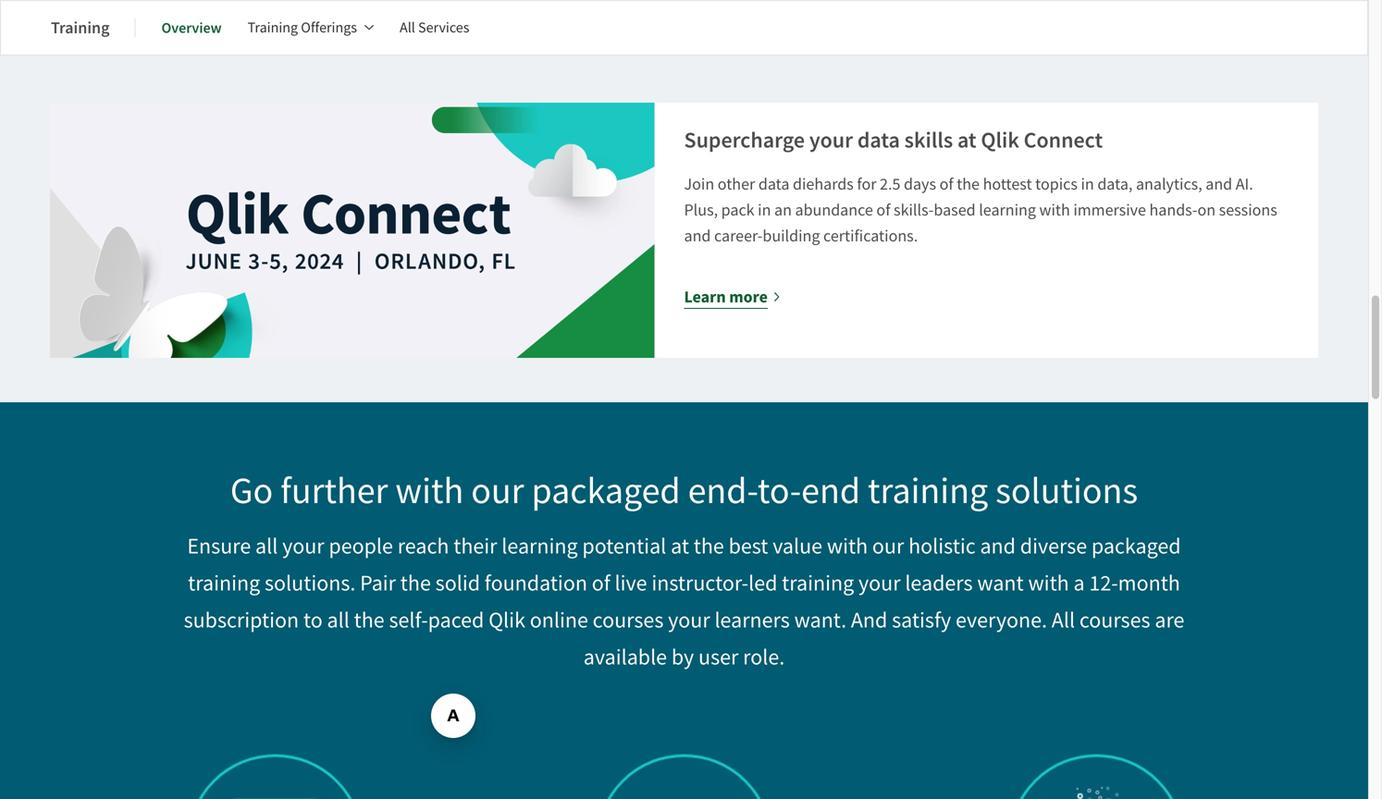 Task type: describe. For each thing, give the bounding box(es) containing it.
pack
[[721, 199, 755, 221]]

training offerings
[[248, 18, 357, 37]]

instructor-
[[652, 569, 749, 598]]

your up by
[[668, 606, 710, 635]]

1 horizontal spatial qlik
[[981, 126, 1019, 155]]

2 horizontal spatial training
[[868, 468, 988, 515]]

solutions
[[996, 468, 1138, 515]]

at inside the ensure all your people reach their learning potential at the best value with our holistic and diverse packaged training solutions. pair the solid foundation of live instructor-led training your leaders want with a 12-month subscription to all the self-paced qlik online courses your learners want. and satisfy everyone. all courses are available by user role.
[[671, 532, 689, 561]]

0 horizontal spatial all
[[255, 532, 278, 561]]

of inside the ensure all your people reach their learning potential at the best value with our holistic and diverse packaged training solutions. pair the solid foundation of live instructor-led training your leaders want with a 12-month subscription to all the self-paced qlik online courses your learners want. and satisfy everyone. all courses are available by user role.
[[592, 569, 610, 598]]

and
[[851, 606, 888, 635]]

want
[[977, 569, 1024, 598]]

further
[[280, 468, 388, 515]]

with inside join other data diehards for 2.5 days of the hottest topics in data, analytics, and ai. plus, pack in an abundance of skills-based learning with immersive hands-on sessions and career-building certifications.
[[1039, 199, 1070, 221]]

our inside the ensure all your people reach their learning potential at the best value with our holistic and diverse packaged training solutions. pair the solid foundation of live instructor-led training your leaders want with a 12-month subscription to all the self-paced qlik online courses your learners want. and satisfy everyone. all courses are available by user role.
[[872, 532, 904, 561]]

live
[[615, 569, 647, 598]]

subscription
[[184, 606, 299, 635]]

foundation
[[485, 569, 587, 598]]

overview link
[[161, 6, 222, 50]]

and inside the ensure all your people reach their learning potential at the best value with our holistic and diverse packaged training solutions. pair the solid foundation of live instructor-led training your leaders want with a 12-month subscription to all the self-paced qlik online courses your learners want. and satisfy everyone. all courses are available by user role.
[[980, 532, 1016, 561]]

learning inside the ensure all your people reach their learning potential at the best value with our holistic and diverse packaged training solutions. pair the solid foundation of live instructor-led training your leaders want with a 12-month subscription to all the self-paced qlik online courses your learners want. and satisfy everyone. all courses are available by user role.
[[502, 532, 578, 561]]

potential
[[582, 532, 666, 561]]

plus,
[[684, 199, 718, 221]]

for
[[857, 173, 877, 195]]

holistic
[[909, 532, 976, 561]]

all services link
[[400, 6, 469, 50]]

all inside the ensure all your people reach their learning potential at the best value with our holistic and diverse packaged training solutions. pair the solid foundation of live instructor-led training your leaders want with a 12-month subscription to all the self-paced qlik online courses your learners want. and satisfy everyone. all courses are available by user role.
[[1052, 606, 1075, 635]]

join
[[684, 173, 714, 195]]

end-
[[688, 468, 758, 515]]

qlik inside the ensure all your people reach their learning potential at the best value with our holistic and diverse packaged training solutions. pair the solid foundation of live instructor-led training your leaders want with a 12-month subscription to all the self-paced qlik online courses your learners want. and satisfy everyone. all courses are available by user role.
[[489, 606, 525, 635]]

certifications.
[[823, 225, 918, 247]]

month
[[1118, 569, 1180, 598]]

the inside join other data diehards for 2.5 days of the hottest topics in data, analytics, and ai. plus, pack in an abundance of skills-based learning with immersive hands-on sessions and career-building certifications.
[[957, 173, 980, 195]]

role.
[[743, 643, 785, 672]]

training for training offerings
[[248, 18, 298, 37]]

pair
[[360, 569, 396, 598]]

ai.
[[1236, 173, 1253, 195]]

abundance
[[795, 199, 873, 221]]

12-
[[1089, 569, 1118, 598]]

training offerings link
[[248, 6, 374, 50]]

services
[[418, 18, 469, 37]]

more
[[729, 286, 768, 308]]

the down pair
[[354, 606, 385, 635]]

best
[[729, 532, 768, 561]]

skills
[[905, 126, 953, 155]]

supercharge
[[684, 126, 805, 155]]

based
[[934, 199, 976, 221]]

solid
[[435, 569, 480, 598]]

1 horizontal spatial of
[[877, 199, 890, 221]]

a
[[1074, 569, 1085, 598]]

paced
[[428, 606, 484, 635]]

user
[[699, 643, 739, 672]]

ensure
[[187, 532, 251, 561]]

diverse
[[1020, 532, 1087, 561]]

0 vertical spatial our
[[471, 468, 524, 515]]

1 vertical spatial all
[[327, 606, 350, 635]]

with right "value"
[[827, 532, 868, 561]]

go
[[230, 468, 273, 515]]

data for your
[[857, 126, 900, 155]]

to-
[[758, 468, 801, 515]]

your up and on the bottom
[[859, 569, 901, 598]]



Task type: locate. For each thing, give the bounding box(es) containing it.
of
[[940, 173, 953, 195], [877, 199, 890, 221], [592, 569, 610, 598]]

1 vertical spatial at
[[671, 532, 689, 561]]

the
[[957, 173, 980, 195], [694, 532, 724, 561], [400, 569, 431, 598], [354, 606, 385, 635]]

connect
[[1024, 126, 1103, 155]]

0 vertical spatial data
[[857, 126, 900, 155]]

0 vertical spatial at
[[957, 126, 977, 155]]

1 vertical spatial of
[[877, 199, 890, 221]]

to
[[303, 606, 323, 635]]

courses down 12-
[[1080, 606, 1150, 635]]

1 horizontal spatial in
[[1081, 173, 1094, 195]]

our left holistic on the right bottom of the page
[[872, 532, 904, 561]]

diehards
[[793, 173, 854, 195]]

1 horizontal spatial at
[[957, 126, 977, 155]]

learning up 'foundation'
[[502, 532, 578, 561]]

qlik down 'foundation'
[[489, 606, 525, 635]]

our
[[471, 468, 524, 515], [872, 532, 904, 561]]

join other data diehards for 2.5 days of the hottest topics in data, analytics, and ai. plus, pack in an abundance of skills-based learning with immersive hands-on sessions and career-building certifications.
[[684, 173, 1277, 247]]

0 vertical spatial all
[[255, 532, 278, 561]]

immersive
[[1073, 199, 1146, 221]]

the up based
[[957, 173, 980, 195]]

led
[[749, 569, 777, 598]]

1 courses from the left
[[593, 606, 664, 635]]

learn more
[[684, 286, 768, 308]]

data up an
[[758, 173, 790, 195]]

0 horizontal spatial qlik
[[489, 606, 525, 635]]

courses
[[593, 606, 664, 635], [1080, 606, 1150, 635]]

your up solutions. at the bottom left of the page
[[282, 532, 324, 561]]

overview
[[161, 18, 222, 37]]

with up "reach"
[[395, 468, 464, 515]]

are
[[1155, 606, 1185, 635]]

qlik up 'hottest'
[[981, 126, 1019, 155]]

1 horizontal spatial all
[[327, 606, 350, 635]]

in
[[1081, 173, 1094, 195], [758, 199, 771, 221]]

0 horizontal spatial our
[[471, 468, 524, 515]]

1 vertical spatial packaged
[[1092, 532, 1181, 561]]

learning down 'hottest'
[[979, 199, 1036, 221]]

0 horizontal spatial training
[[51, 17, 110, 39]]

other
[[718, 173, 755, 195]]

1 vertical spatial qlik
[[489, 606, 525, 635]]

in left an
[[758, 199, 771, 221]]

all right ensure
[[255, 532, 278, 561]]

1 horizontal spatial courses
[[1080, 606, 1150, 635]]

by
[[672, 643, 694, 672]]

packaged inside the ensure all your people reach their learning potential at the best value with our holistic and diverse packaged training solutions. pair the solid foundation of live instructor-led training your leaders want with a 12-month subscription to all the self-paced qlik online courses your learners want. and satisfy everyone. all courses are available by user role.
[[1092, 532, 1181, 561]]

with left a
[[1028, 569, 1069, 598]]

0 vertical spatial and
[[1206, 173, 1232, 195]]

at
[[957, 126, 977, 155], [671, 532, 689, 561]]

2.5
[[880, 173, 901, 195]]

1 horizontal spatial and
[[980, 532, 1016, 561]]

supercharge your data skills at qlik connect
[[684, 126, 1103, 155]]

training up holistic on the right bottom of the page
[[868, 468, 988, 515]]

of right days
[[940, 173, 953, 195]]

1 vertical spatial our
[[872, 532, 904, 561]]

value
[[773, 532, 823, 561]]

and left 'ai.'
[[1206, 173, 1232, 195]]

1 vertical spatial data
[[758, 173, 790, 195]]

with down topics
[[1039, 199, 1070, 221]]

0 horizontal spatial in
[[758, 199, 771, 221]]

0 vertical spatial of
[[940, 173, 953, 195]]

0 horizontal spatial at
[[671, 532, 689, 561]]

an
[[774, 199, 792, 221]]

data up the 2.5
[[857, 126, 900, 155]]

0 horizontal spatial of
[[592, 569, 610, 598]]

all right the to
[[327, 606, 350, 635]]

available
[[584, 643, 667, 672]]

hottest
[[983, 173, 1032, 195]]

reach
[[398, 532, 449, 561]]

and up want
[[980, 532, 1016, 561]]

want.
[[794, 606, 847, 635]]

2 vertical spatial of
[[592, 569, 610, 598]]

1 horizontal spatial data
[[857, 126, 900, 155]]

end
[[801, 468, 860, 515]]

and
[[1206, 173, 1232, 195], [684, 225, 711, 247], [980, 532, 1016, 561]]

1 horizontal spatial training
[[248, 18, 298, 37]]

learning inside join other data diehards for 2.5 days of the hottest topics in data, analytics, and ai. plus, pack in an abundance of skills-based learning with immersive hands-on sessions and career-building certifications.
[[979, 199, 1036, 221]]

your
[[809, 126, 853, 155], [282, 532, 324, 561], [859, 569, 901, 598], [668, 606, 710, 635]]

people
[[329, 532, 393, 561]]

1 horizontal spatial our
[[872, 532, 904, 561]]

our up their
[[471, 468, 524, 515]]

data,
[[1098, 173, 1133, 195]]

illustration showing how qlik's packaged training solutions are a combination of self-paced learning online and instructor-led training. image
[[50, 735, 1318, 799]]

training for training
[[51, 17, 110, 39]]

solutions.
[[265, 569, 356, 598]]

2 horizontal spatial of
[[940, 173, 953, 195]]

offerings
[[301, 18, 357, 37]]

0 vertical spatial all
[[400, 18, 415, 37]]

career-
[[714, 225, 763, 247]]

the up instructor-
[[694, 532, 724, 561]]

0 horizontal spatial all
[[400, 18, 415, 37]]

and down plus,
[[684, 225, 711, 247]]

data
[[857, 126, 900, 155], [758, 173, 790, 195]]

2 vertical spatial and
[[980, 532, 1016, 561]]

1 vertical spatial and
[[684, 225, 711, 247]]

all
[[255, 532, 278, 561], [327, 606, 350, 635]]

all inside training menu bar
[[400, 18, 415, 37]]

all down a
[[1052, 606, 1075, 635]]

analytics,
[[1136, 173, 1202, 195]]

training menu bar
[[51, 6, 495, 50]]

leaders
[[905, 569, 973, 598]]

learners
[[715, 606, 790, 635]]

1 horizontal spatial all
[[1052, 606, 1075, 635]]

their
[[454, 532, 497, 561]]

0 vertical spatial packaged
[[531, 468, 681, 515]]

of down the 2.5
[[877, 199, 890, 221]]

learning
[[979, 199, 1036, 221], [502, 532, 578, 561]]

0 horizontal spatial learning
[[502, 532, 578, 561]]

0 vertical spatial qlik
[[981, 126, 1019, 155]]

skills-
[[894, 199, 934, 221]]

all services
[[400, 18, 469, 37]]

1 horizontal spatial learning
[[979, 199, 1036, 221]]

learn
[[684, 286, 726, 308]]

on
[[1198, 199, 1216, 221]]

ensure all your people reach their learning potential at the best value with our holistic and diverse packaged training solutions. pair the solid foundation of live instructor-led training your leaders want with a 12-month subscription to all the self-paced qlik online courses your learners want. and satisfy everyone. all courses are available by user role.
[[184, 532, 1185, 672]]

all left 'services'
[[400, 18, 415, 37]]

1 vertical spatial learning
[[502, 532, 578, 561]]

the right pair
[[400, 569, 431, 598]]

0 horizontal spatial packaged
[[531, 468, 681, 515]]

0 horizontal spatial courses
[[593, 606, 664, 635]]

all
[[400, 18, 415, 37], [1052, 606, 1075, 635]]

packaged
[[531, 468, 681, 515], [1092, 532, 1181, 561]]

courses down live
[[593, 606, 664, 635]]

go further with our packaged end-to-end training solutions
[[230, 468, 1138, 515]]

packaged up month
[[1092, 532, 1181, 561]]

hands-
[[1149, 199, 1198, 221]]

at up instructor-
[[671, 532, 689, 561]]

training
[[868, 468, 988, 515], [188, 569, 260, 598], [782, 569, 854, 598]]

0 vertical spatial learning
[[979, 199, 1036, 221]]

with
[[1039, 199, 1070, 221], [395, 468, 464, 515], [827, 532, 868, 561], [1028, 569, 1069, 598]]

learn more link
[[684, 284, 782, 310]]

training up "want."
[[782, 569, 854, 598]]

of left live
[[592, 569, 610, 598]]

sessions
[[1219, 199, 1277, 221]]

satisfy
[[892, 606, 951, 635]]

1 vertical spatial all
[[1052, 606, 1075, 635]]

everyone.
[[956, 606, 1047, 635]]

1 horizontal spatial training
[[782, 569, 854, 598]]

2 courses from the left
[[1080, 606, 1150, 635]]

0 horizontal spatial data
[[758, 173, 790, 195]]

your up diehards
[[809, 126, 853, 155]]

0 horizontal spatial training
[[188, 569, 260, 598]]

2 horizontal spatial and
[[1206, 173, 1232, 195]]

topics
[[1035, 173, 1078, 195]]

1 vertical spatial in
[[758, 199, 771, 221]]

at right 'skills'
[[957, 126, 977, 155]]

training
[[51, 17, 110, 39], [248, 18, 298, 37]]

qlik
[[981, 126, 1019, 155], [489, 606, 525, 635]]

building
[[763, 225, 820, 247]]

online
[[530, 606, 588, 635]]

1 horizontal spatial packaged
[[1092, 532, 1181, 561]]

0 horizontal spatial and
[[684, 225, 711, 247]]

days
[[904, 173, 936, 195]]

data for other
[[758, 173, 790, 195]]

0 vertical spatial in
[[1081, 173, 1094, 195]]

packaged up potential
[[531, 468, 681, 515]]

in left data, at the right of page
[[1081, 173, 1094, 195]]

data inside join other data diehards for 2.5 days of the hottest topics in data, analytics, and ai. plus, pack in an abundance of skills-based learning with immersive hands-on sessions and career-building certifications.
[[758, 173, 790, 195]]

training down ensure
[[188, 569, 260, 598]]

self-
[[389, 606, 428, 635]]



Task type: vqa. For each thing, say whether or not it's contained in the screenshot.
our within the 'Ensure all your people reach their learning potential at the best value with our holistic and diverse packaged training solutions. Pair the solid foundation of live instructor-led training your leaders want with a 12-month subscription to all the self-paced Qlik online courses your learners want. And satisfy everyone. All courses are available by user role.'
yes



